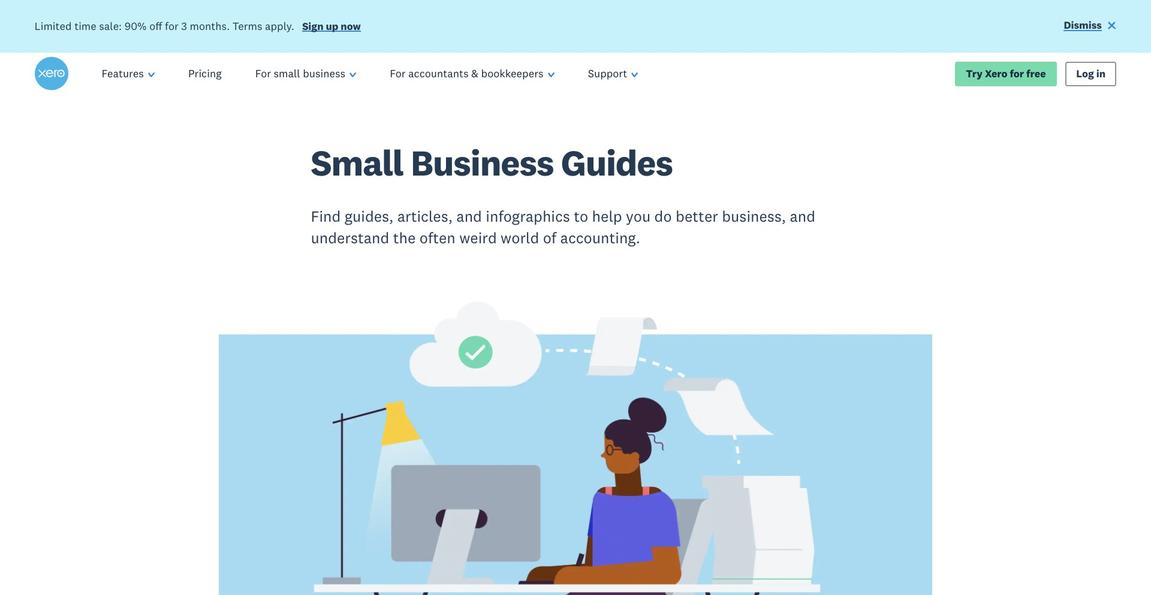 Task type: describe. For each thing, give the bounding box(es) containing it.
weird
[[460, 229, 497, 248]]

1 vertical spatial for
[[1010, 67, 1025, 80]]

for small business button
[[239, 53, 373, 95]]

business
[[303, 67, 345, 80]]

free
[[1027, 67, 1046, 80]]

find
[[311, 207, 341, 226]]

for for for small business
[[255, 67, 271, 80]]

business
[[411, 140, 554, 185]]

xero
[[985, 67, 1008, 80]]

small
[[274, 67, 300, 80]]

sign up now
[[302, 20, 361, 33]]

apply.
[[265, 19, 294, 33]]

1 and from the left
[[457, 207, 482, 226]]

dismiss
[[1064, 19, 1102, 32]]

try
[[966, 67, 983, 80]]

2 and from the left
[[790, 207, 816, 226]]

small
[[311, 140, 404, 185]]

log in
[[1077, 67, 1106, 80]]

&
[[471, 67, 479, 80]]

terms
[[233, 19, 262, 33]]

you
[[626, 207, 651, 226]]

find guides, articles, and infographics to help you do better business, and understand the often weird world of accounting.
[[311, 207, 816, 248]]

infographics
[[486, 207, 570, 226]]

now
[[341, 20, 361, 33]]

do
[[655, 207, 672, 226]]

better
[[676, 207, 718, 226]]

guides
[[561, 140, 673, 185]]

features button
[[85, 53, 171, 95]]

off
[[149, 19, 162, 33]]

world
[[501, 229, 539, 248]]

for for for accountants & bookkeepers
[[390, 67, 406, 80]]

pricing
[[188, 67, 222, 80]]

understand
[[311, 229, 390, 248]]

for accountants & bookkeepers
[[390, 67, 544, 80]]



Task type: locate. For each thing, give the bounding box(es) containing it.
for small business
[[255, 67, 345, 80]]

to
[[574, 207, 589, 226]]

try xero for free
[[966, 67, 1046, 80]]

accountants
[[409, 67, 469, 80]]

0 horizontal spatial for
[[165, 19, 179, 33]]

a sole trader works at their desk sending invoices, reconciling bank statements and answering emails image
[[219, 292, 933, 596]]

1 horizontal spatial and
[[790, 207, 816, 226]]

and
[[457, 207, 482, 226], [790, 207, 816, 226]]

support button
[[571, 53, 655, 95]]

for accountants & bookkeepers button
[[373, 53, 571, 95]]

guides,
[[345, 207, 394, 226]]

months.
[[190, 19, 230, 33]]

support
[[588, 67, 628, 80]]

for
[[255, 67, 271, 80], [390, 67, 406, 80]]

0 horizontal spatial for
[[255, 67, 271, 80]]

sale:
[[99, 19, 122, 33]]

try xero for free link
[[956, 61, 1057, 86]]

1 for from the left
[[255, 67, 271, 80]]

sign up now link
[[302, 20, 361, 36]]

dismiss button
[[1064, 18, 1117, 35]]

2 for from the left
[[390, 67, 406, 80]]

accounting.
[[561, 229, 641, 248]]

time
[[74, 19, 96, 33]]

pricing link
[[171, 53, 239, 95]]

1 horizontal spatial for
[[1010, 67, 1025, 80]]

and right business,
[[790, 207, 816, 226]]

limited time sale: 90% off for 3 months. terms apply.
[[35, 19, 294, 33]]

and up the weird
[[457, 207, 482, 226]]

bookkeepers
[[481, 67, 544, 80]]

sign
[[302, 20, 324, 33]]

log in link
[[1066, 61, 1117, 86]]

the
[[393, 229, 416, 248]]

business,
[[722, 207, 786, 226]]

for left accountants
[[390, 67, 406, 80]]

of
[[543, 229, 557, 248]]

xero homepage image
[[35, 57, 68, 91]]

articles,
[[397, 207, 453, 226]]

log
[[1077, 67, 1095, 80]]

features
[[102, 67, 144, 80]]

3
[[181, 19, 187, 33]]

for left 3
[[165, 19, 179, 33]]

often
[[420, 229, 456, 248]]

up
[[326, 20, 339, 33]]

limited
[[35, 19, 72, 33]]

small business guides
[[311, 140, 673, 185]]

90%
[[125, 19, 147, 33]]

help
[[592, 207, 622, 226]]

for left "small" on the left of page
[[255, 67, 271, 80]]

1 horizontal spatial for
[[390, 67, 406, 80]]

in
[[1097, 67, 1106, 80]]

for left the free
[[1010, 67, 1025, 80]]

0 vertical spatial for
[[165, 19, 179, 33]]

0 horizontal spatial and
[[457, 207, 482, 226]]

for
[[165, 19, 179, 33], [1010, 67, 1025, 80]]



Task type: vqa. For each thing, say whether or not it's contained in the screenshot.
The Assign
no



